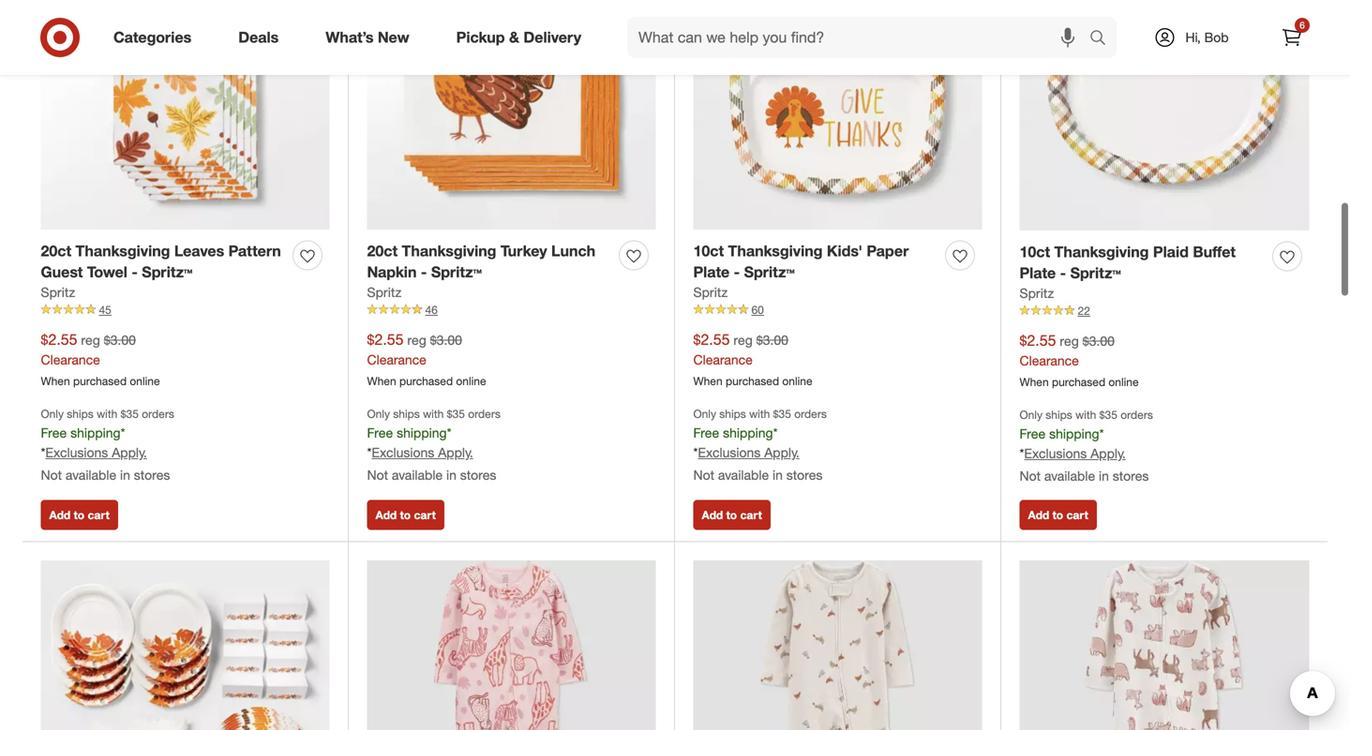 Task type: vqa. For each thing, say whether or not it's contained in the screenshot.
22 Link
yes



Task type: describe. For each thing, give the bounding box(es) containing it.
to for 10ct thanksgiving kids' paper plate - spritz™
[[726, 508, 737, 522]]

reg for 10ct thanksgiving plaid buffet plate - spritz™
[[1060, 333, 1079, 349]]

plaid
[[1153, 243, 1189, 261]]

exclusions apply. link for 20ct thanksgiving turkey lunch napkin - spritz™
[[372, 444, 473, 461]]

only for 20ct thanksgiving turkey lunch napkin - spritz™
[[367, 407, 390, 421]]

not for 20ct thanksgiving leaves pattern guest towel - spritz™
[[41, 467, 62, 483]]

spritz™ for 10ct thanksgiving kids' paper plate - spritz™
[[744, 263, 795, 281]]

10ct for 10ct thanksgiving kids' paper plate - spritz™
[[693, 242, 724, 260]]

exclusions for 10ct thanksgiving plaid buffet plate - spritz™
[[1024, 445, 1087, 462]]

spritz link for 20ct thanksgiving leaves pattern guest towel - spritz™
[[41, 283, 75, 302]]

add to cart for 20ct thanksgiving leaves pattern guest towel - spritz™
[[49, 508, 110, 522]]

what's new
[[326, 28, 409, 46]]

6
[[1300, 19, 1305, 31]]

deals
[[238, 28, 279, 46]]

10ct thanksgiving kids' paper plate - spritz™ link
[[693, 240, 938, 283]]

clearance for 20ct thanksgiving turkey lunch napkin - spritz™
[[367, 352, 426, 368]]

ships for 10ct thanksgiving plaid buffet plate - spritz™
[[1046, 408, 1072, 422]]

add for 20ct thanksgiving turkey lunch napkin - spritz™
[[375, 508, 397, 522]]

apply. for 10ct thanksgiving plaid buffet plate - spritz™
[[1091, 445, 1126, 462]]

clearance for 10ct thanksgiving kids' paper plate - spritz™
[[693, 352, 753, 368]]

exclusions apply. link for 10ct thanksgiving kids' paper plate - spritz™
[[698, 444, 800, 461]]

20ct thanksgiving turkey lunch napkin - spritz™ link
[[367, 240, 612, 283]]

- for 10ct thanksgiving plaid buffet plate - spritz™
[[1060, 264, 1066, 282]]

stores for kids'
[[786, 467, 823, 483]]

stores for leaves
[[134, 467, 170, 483]]

available for 20ct thanksgiving turkey lunch napkin - spritz™
[[392, 467, 443, 483]]

only for 10ct thanksgiving plaid buffet plate - spritz™
[[1020, 408, 1043, 422]]

What can we help you find? suggestions appear below search field
[[627, 17, 1094, 58]]

with for 20ct thanksgiving leaves pattern guest towel - spritz™
[[97, 407, 117, 421]]

apply. for 20ct thanksgiving turkey lunch napkin - spritz™
[[438, 444, 473, 461]]

in for 10ct thanksgiving kids' paper plate - spritz™
[[773, 467, 783, 483]]

only ships with $35 orders free shipping * * exclusions apply. not available in stores for 20ct thanksgiving leaves pattern guest towel - spritz™
[[41, 407, 174, 483]]

cart for 20ct thanksgiving leaves pattern guest towel - spritz™
[[88, 508, 110, 522]]

plate for 10ct thanksgiving plaid buffet plate - spritz™
[[1020, 264, 1056, 282]]

online for kids'
[[782, 374, 812, 388]]

&
[[509, 28, 519, 46]]

bob
[[1204, 29, 1229, 45]]

20ct thanksgiving leaves pattern guest towel - spritz™
[[41, 242, 281, 281]]

lunch
[[551, 242, 595, 260]]

ships for 20ct thanksgiving turkey lunch napkin - spritz™
[[393, 407, 420, 421]]

thanksgiving for leaves
[[76, 242, 170, 260]]

spritz link for 10ct thanksgiving kids' paper plate - spritz™
[[693, 283, 728, 302]]

available for 20ct thanksgiving leaves pattern guest towel - spritz™
[[66, 467, 116, 483]]

- for 10ct thanksgiving kids' paper plate - spritz™
[[734, 263, 740, 281]]

45 link
[[41, 302, 330, 318]]

ships for 10ct thanksgiving kids' paper plate - spritz™
[[719, 407, 746, 421]]

only for 20ct thanksgiving leaves pattern guest towel - spritz™
[[41, 407, 64, 421]]

add to cart button for 20ct thanksgiving turkey lunch napkin - spritz™
[[367, 500, 444, 530]]

add to cart for 20ct thanksgiving turkey lunch napkin - spritz™
[[375, 508, 436, 522]]

when for 10ct thanksgiving kids' paper plate - spritz™
[[693, 374, 723, 388]]

$3.00 for plaid
[[1083, 333, 1115, 349]]

not for 10ct thanksgiving plaid buffet plate - spritz™
[[1020, 468, 1041, 484]]

online for leaves
[[130, 374, 160, 388]]

spritz link for 10ct thanksgiving plaid buffet plate - spritz™
[[1020, 284, 1054, 303]]

in for 20ct thanksgiving turkey lunch napkin - spritz™
[[446, 467, 457, 483]]

45
[[99, 303, 111, 317]]

exclusions for 20ct thanksgiving leaves pattern guest towel - spritz™
[[45, 444, 108, 461]]

pickup & delivery link
[[440, 17, 605, 58]]

search
[[1081, 30, 1126, 48]]

add to cart button for 20ct thanksgiving leaves pattern guest towel - spritz™
[[41, 500, 118, 530]]

apply. for 20ct thanksgiving leaves pattern guest towel - spritz™
[[112, 444, 147, 461]]

46
[[425, 303, 438, 317]]

60 link
[[693, 302, 982, 318]]

orders for leaves
[[142, 407, 174, 421]]

with for 10ct thanksgiving kids' paper plate - spritz™
[[749, 407, 770, 421]]

$3.00 for leaves
[[104, 332, 136, 348]]

online for plaid
[[1109, 375, 1139, 389]]

towel
[[87, 263, 127, 281]]

20ct thanksgiving leaves pattern guest towel - spritz™ link
[[41, 240, 285, 283]]

$2.55 reg $3.00 clearance when purchased online for 20ct thanksgiving leaves pattern guest towel - spritz™
[[41, 331, 160, 388]]

spritz for 10ct thanksgiving plaid buffet plate - spritz™
[[1020, 285, 1054, 301]]

cart for 10ct thanksgiving plaid buffet plate - spritz™
[[1066, 508, 1088, 522]]

free for 10ct thanksgiving kids' paper plate - spritz™
[[693, 425, 719, 441]]

20ct for 20ct thanksgiving turkey lunch napkin - spritz™
[[367, 242, 398, 260]]

spritz link for 20ct thanksgiving turkey lunch napkin - spritz™
[[367, 283, 401, 302]]

categories
[[113, 28, 191, 46]]

what's
[[326, 28, 374, 46]]

thanksgiving for kids'
[[728, 242, 823, 260]]

available for 10ct thanksgiving kids' paper plate - spritz™
[[718, 467, 769, 483]]

add to cart button for 10ct thanksgiving kids' paper plate - spritz™
[[693, 500, 771, 530]]

pickup
[[456, 28, 505, 46]]

purchased for 20ct thanksgiving leaves pattern guest towel - spritz™
[[73, 374, 127, 388]]

orders for kids'
[[794, 407, 827, 421]]

in for 10ct thanksgiving plaid buffet plate - spritz™
[[1099, 468, 1109, 484]]

cart for 20ct thanksgiving turkey lunch napkin - spritz™
[[414, 508, 436, 522]]

turkey
[[501, 242, 547, 260]]

10ct for 10ct thanksgiving plaid buffet plate - spritz™
[[1020, 243, 1050, 261]]

when for 10ct thanksgiving plaid buffet plate - spritz™
[[1020, 375, 1049, 389]]

add for 10ct thanksgiving kids' paper plate - spritz™
[[702, 508, 723, 522]]

spritz™ inside 20ct thanksgiving leaves pattern guest towel - spritz™
[[142, 263, 193, 281]]



Task type: locate. For each thing, give the bounding box(es) containing it.
clearance down 45 on the left
[[41, 352, 100, 368]]

20ct up napkin
[[367, 242, 398, 260]]

20ct thanksgiving turkey lunch napkin - spritz™
[[367, 242, 595, 281]]

10ct thanksgiving plaid buffet plate - spritz™ image
[[1020, 0, 1309, 230], [1020, 0, 1309, 230]]

guest
[[41, 263, 83, 281]]

4 to from the left
[[1053, 508, 1063, 522]]

ships for 20ct thanksgiving leaves pattern guest towel - spritz™
[[67, 407, 94, 421]]

stores for turkey
[[460, 467, 496, 483]]

add to cart
[[49, 508, 110, 522], [375, 508, 436, 522], [702, 508, 762, 522], [1028, 508, 1088, 522]]

$3.00 for kids'
[[756, 332, 788, 348]]

carter's just one you® baby girls' safari interlock one piece pajama - pink image
[[367, 561, 656, 730], [367, 561, 656, 730]]

4 add from the left
[[1028, 508, 1049, 522]]

orders for plaid
[[1121, 408, 1153, 422]]

-
[[132, 263, 138, 281], [421, 263, 427, 281], [734, 263, 740, 281], [1060, 264, 1066, 282]]

purchased down 45 on the left
[[73, 374, 127, 388]]

spritz™ inside 20ct thanksgiving turkey lunch napkin - spritz™
[[431, 263, 482, 281]]

2 20ct from the left
[[367, 242, 398, 260]]

free
[[41, 425, 67, 441], [367, 425, 393, 441], [693, 425, 719, 441], [1020, 426, 1046, 442]]

0 horizontal spatial 20ct
[[41, 242, 71, 260]]

spritz™ down leaves
[[142, 263, 193, 281]]

online down 60 link
[[782, 374, 812, 388]]

stores for plaid
[[1113, 468, 1149, 484]]

4 add to cart from the left
[[1028, 508, 1088, 522]]

purchased
[[73, 374, 127, 388], [399, 374, 453, 388], [726, 374, 779, 388], [1052, 375, 1105, 389]]

20ct inside 20ct thanksgiving turkey lunch napkin - spritz™
[[367, 242, 398, 260]]

20ct inside 20ct thanksgiving leaves pattern guest towel - spritz™
[[41, 242, 71, 260]]

add
[[49, 508, 71, 522], [375, 508, 397, 522], [702, 508, 723, 522], [1028, 508, 1049, 522]]

10ct thanksgiving plaid buffet plate - spritz™ link
[[1020, 241, 1265, 284]]

not for 10ct thanksgiving kids' paper plate - spritz™
[[693, 467, 714, 483]]

online for turkey
[[456, 374, 486, 388]]

- inside 20ct thanksgiving turkey lunch napkin - spritz™
[[421, 263, 427, 281]]

spritz™ for 20ct thanksgiving turkey lunch napkin - spritz™
[[431, 263, 482, 281]]

$35 for 10ct thanksgiving plaid buffet plate - spritz™
[[1099, 408, 1117, 422]]

spritz for 10ct thanksgiving kids' paper plate - spritz™
[[693, 284, 728, 301]]

available
[[66, 467, 116, 483], [392, 467, 443, 483], [718, 467, 769, 483], [1044, 468, 1095, 484]]

4 add to cart button from the left
[[1020, 500, 1097, 530]]

with
[[97, 407, 117, 421], [423, 407, 444, 421], [749, 407, 770, 421], [1075, 408, 1096, 422]]

categories link
[[98, 17, 215, 58]]

plate for 10ct thanksgiving kids' paper plate - spritz™
[[693, 263, 730, 281]]

thanksgiving inside 10ct thanksgiving plaid buffet plate - spritz™
[[1054, 243, 1149, 261]]

3 add to cart button from the left
[[693, 500, 771, 530]]

online down 46 link in the left of the page
[[456, 374, 486, 388]]

free for 10ct thanksgiving plaid buffet plate - spritz™
[[1020, 426, 1046, 442]]

reg down 22
[[1060, 333, 1079, 349]]

spritz™ up 60
[[744, 263, 795, 281]]

1 add from the left
[[49, 508, 71, 522]]

thanksgiving party in a box - spritz™ image
[[41, 561, 330, 730], [41, 561, 330, 730]]

add to cart for 10ct thanksgiving kids' paper plate - spritz™
[[702, 508, 762, 522]]

- inside 20ct thanksgiving leaves pattern guest towel - spritz™
[[132, 263, 138, 281]]

3 to from the left
[[726, 508, 737, 522]]

not for 20ct thanksgiving turkey lunch napkin - spritz™
[[367, 467, 388, 483]]

1 horizontal spatial plate
[[1020, 264, 1056, 282]]

only ships with $35 orders free shipping * * exclusions apply. not available in stores for 10ct thanksgiving kids' paper plate - spritz™
[[693, 407, 827, 483]]

buffet
[[1193, 243, 1236, 261]]

clearance down 22
[[1020, 353, 1079, 369]]

to
[[74, 508, 84, 522], [400, 508, 411, 522], [726, 508, 737, 522], [1053, 508, 1063, 522]]

10ct inside "10ct thanksgiving kids' paper plate - spritz™"
[[693, 242, 724, 260]]

exclusions for 10ct thanksgiving kids' paper plate - spritz™
[[698, 444, 761, 461]]

orders
[[142, 407, 174, 421], [468, 407, 500, 421], [794, 407, 827, 421], [1121, 408, 1153, 422]]

ships
[[67, 407, 94, 421], [393, 407, 420, 421], [719, 407, 746, 421], [1046, 408, 1072, 422]]

not
[[41, 467, 62, 483], [367, 467, 388, 483], [693, 467, 714, 483], [1020, 468, 1041, 484]]

thanksgiving
[[76, 242, 170, 260], [402, 242, 496, 260], [728, 242, 823, 260], [1054, 243, 1149, 261]]

online down 45 link
[[130, 374, 160, 388]]

stores
[[134, 467, 170, 483], [460, 467, 496, 483], [786, 467, 823, 483], [1113, 468, 1149, 484]]

thanksgiving inside 20ct thanksgiving turkey lunch napkin - spritz™
[[402, 242, 496, 260]]

add to cart button for 10ct thanksgiving plaid buffet plate - spritz™
[[1020, 500, 1097, 530]]

only ships with $35 orders free shipping * * exclusions apply. not available in stores for 10ct thanksgiving plaid buffet plate - spritz™
[[1020, 408, 1153, 484]]

reg down 45 on the left
[[81, 332, 100, 348]]

60
[[751, 303, 764, 317]]

10ct inside 10ct thanksgiving plaid buffet plate - spritz™
[[1020, 243, 1050, 261]]

spritz link
[[41, 283, 75, 302], [367, 283, 401, 302], [693, 283, 728, 302], [1020, 284, 1054, 303]]

$35 for 20ct thanksgiving turkey lunch napkin - spritz™
[[447, 407, 465, 421]]

$2.55 for 10ct thanksgiving plaid buffet plate - spritz™
[[1020, 332, 1056, 350]]

6 link
[[1271, 17, 1313, 58]]

1 add to cart button from the left
[[41, 500, 118, 530]]

$2.55 reg $3.00 clearance when purchased online down 22
[[1020, 332, 1139, 389]]

plate inside 10ct thanksgiving plaid buffet plate - spritz™
[[1020, 264, 1056, 282]]

$3.00 down 60
[[756, 332, 788, 348]]

reg for 20ct thanksgiving turkey lunch napkin - spritz™
[[407, 332, 426, 348]]

$2.55 for 20ct thanksgiving turkey lunch napkin - spritz™
[[367, 331, 404, 349]]

thanksgiving up 60
[[728, 242, 823, 260]]

10ct thanksgiving kids' paper plate - spritz™ image
[[693, 0, 982, 230], [693, 0, 982, 230]]

purchased down 22
[[1052, 375, 1105, 389]]

thanksgiving up napkin
[[402, 242, 496, 260]]

$2.55 reg $3.00 clearance when purchased online
[[41, 331, 160, 388], [367, 331, 486, 388], [693, 331, 812, 388], [1020, 332, 1139, 389]]

$35 for 10ct thanksgiving kids' paper plate - spritz™
[[773, 407, 791, 421]]

3 add to cart from the left
[[702, 508, 762, 522]]

1 20ct from the left
[[41, 242, 71, 260]]

when for 20ct thanksgiving turkey lunch napkin - spritz™
[[367, 374, 396, 388]]

*
[[121, 425, 125, 441], [447, 425, 451, 441], [773, 425, 778, 441], [1099, 426, 1104, 442], [41, 444, 45, 461], [367, 444, 372, 461], [693, 444, 698, 461], [1020, 445, 1024, 462]]

what's new link
[[310, 17, 433, 58]]

napkin
[[367, 263, 417, 281]]

clearance
[[41, 352, 100, 368], [367, 352, 426, 368], [693, 352, 753, 368], [1020, 353, 1079, 369]]

hi,
[[1186, 29, 1201, 45]]

only ships with $35 orders free shipping * * exclusions apply. not available in stores
[[41, 407, 174, 483], [367, 407, 500, 483], [693, 407, 827, 483], [1020, 408, 1153, 484]]

- inside 10ct thanksgiving plaid buffet plate - spritz™
[[1060, 264, 1066, 282]]

plate inside "10ct thanksgiving kids' paper plate - spritz™"
[[693, 263, 730, 281]]

spritz™
[[142, 263, 193, 281], [431, 263, 482, 281], [744, 263, 795, 281], [1070, 264, 1121, 282]]

add for 20ct thanksgiving leaves pattern guest towel - spritz™
[[49, 508, 71, 522]]

22 link
[[1020, 303, 1309, 319]]

spritz™ for 10ct thanksgiving plaid buffet plate - spritz™
[[1070, 264, 1121, 282]]

reg down 46
[[407, 332, 426, 348]]

purchased for 20ct thanksgiving turkey lunch napkin - spritz™
[[399, 374, 453, 388]]

$2.55 reg $3.00 clearance when purchased online down 46
[[367, 331, 486, 388]]

apply. for 10ct thanksgiving kids' paper plate - spritz™
[[764, 444, 800, 461]]

spritz
[[41, 284, 75, 301], [367, 284, 401, 301], [693, 284, 728, 301], [1020, 285, 1054, 301]]

1 to from the left
[[74, 508, 84, 522]]

10ct
[[693, 242, 724, 260], [1020, 243, 1050, 261]]

$3.00 down 45 on the left
[[104, 332, 136, 348]]

46 link
[[367, 302, 656, 318]]

deals link
[[222, 17, 302, 58]]

reg for 10ct thanksgiving kids' paper plate - spritz™
[[734, 332, 753, 348]]

to for 20ct thanksgiving turkey lunch napkin - spritz™
[[400, 508, 411, 522]]

cart
[[88, 508, 110, 522], [414, 508, 436, 522], [740, 508, 762, 522], [1066, 508, 1088, 522]]

exclusions
[[45, 444, 108, 461], [372, 444, 434, 461], [698, 444, 761, 461], [1024, 445, 1087, 462]]

thanksgiving for plaid
[[1054, 243, 1149, 261]]

paper
[[867, 242, 909, 260]]

carter's just one you®️ baby girls' wild footed pajama - cream image
[[1020, 561, 1309, 730], [1020, 561, 1309, 730]]

10ct thanksgiving kids' paper plate - spritz™
[[693, 242, 909, 281]]

in
[[120, 467, 130, 483], [446, 467, 457, 483], [773, 467, 783, 483], [1099, 468, 1109, 484]]

exclusions apply. link
[[45, 444, 147, 461], [372, 444, 473, 461], [698, 444, 800, 461], [1024, 445, 1126, 462]]

4 cart from the left
[[1066, 508, 1088, 522]]

1 horizontal spatial 20ct
[[367, 242, 398, 260]]

thanksgiving inside 20ct thanksgiving leaves pattern guest towel - spritz™
[[76, 242, 170, 260]]

- inside "10ct thanksgiving kids' paper plate - spritz™"
[[734, 263, 740, 281]]

$35
[[121, 407, 139, 421], [447, 407, 465, 421], [773, 407, 791, 421], [1099, 408, 1117, 422]]

- for 20ct thanksgiving turkey lunch napkin - spritz™
[[421, 263, 427, 281]]

1 cart from the left
[[88, 508, 110, 522]]

only for 10ct thanksgiving kids' paper plate - spritz™
[[693, 407, 716, 421]]

0 horizontal spatial plate
[[693, 263, 730, 281]]

purchased down 60
[[726, 374, 779, 388]]

$3.00 down 22
[[1083, 333, 1115, 349]]

$3.00
[[104, 332, 136, 348], [430, 332, 462, 348], [756, 332, 788, 348], [1083, 333, 1115, 349]]

2 add to cart from the left
[[375, 508, 436, 522]]

leaves
[[174, 242, 224, 260]]

20ct
[[41, 242, 71, 260], [367, 242, 398, 260]]

purchased for 10ct thanksgiving kids' paper plate - spritz™
[[726, 374, 779, 388]]

with for 10ct thanksgiving plaid buffet plate - spritz™
[[1075, 408, 1096, 422]]

hi, bob
[[1186, 29, 1229, 45]]

$3.00 down 46
[[430, 332, 462, 348]]

20ct thanksgiving turkey lunch napkin - spritz™ image
[[367, 0, 656, 230], [367, 0, 656, 230]]

$3.00 for turkey
[[430, 332, 462, 348]]

shipping for 10ct thanksgiving kids' paper plate - spritz™
[[723, 425, 773, 441]]

add for 10ct thanksgiving plaid buffet plate - spritz™
[[1028, 508, 1049, 522]]

reg down 60
[[734, 332, 753, 348]]

plate
[[693, 263, 730, 281], [1020, 264, 1056, 282]]

thanksgiving up towel at left top
[[76, 242, 170, 260]]

spritz for 20ct thanksgiving turkey lunch napkin - spritz™
[[367, 284, 401, 301]]

20ct up the 'guest'
[[41, 242, 71, 260]]

$2.55
[[41, 331, 77, 349], [367, 331, 404, 349], [693, 331, 730, 349], [1020, 332, 1056, 350]]

clearance down 46
[[367, 352, 426, 368]]

3 add from the left
[[702, 508, 723, 522]]

purchased for 10ct thanksgiving plaid buffet plate - spritz™
[[1052, 375, 1105, 389]]

$2.55 reg $3.00 clearance when purchased online for 20ct thanksgiving turkey lunch napkin - spritz™
[[367, 331, 486, 388]]

apply.
[[112, 444, 147, 461], [438, 444, 473, 461], [764, 444, 800, 461], [1091, 445, 1126, 462]]

$35 for 20ct thanksgiving leaves pattern guest towel - spritz™
[[121, 407, 139, 421]]

spritz™ up 46
[[431, 263, 482, 281]]

pickup & delivery
[[456, 28, 581, 46]]

only
[[41, 407, 64, 421], [367, 407, 390, 421], [693, 407, 716, 421], [1020, 408, 1043, 422]]

2 add to cart button from the left
[[367, 500, 444, 530]]

reg
[[81, 332, 100, 348], [407, 332, 426, 348], [734, 332, 753, 348], [1060, 333, 1079, 349]]

pattern
[[228, 242, 281, 260]]

exclusions apply. link for 10ct thanksgiving plaid buffet plate - spritz™
[[1024, 445, 1126, 462]]

add to cart for 10ct thanksgiving plaid buffet plate - spritz™
[[1028, 508, 1088, 522]]

2 add from the left
[[375, 508, 397, 522]]

thanksgiving for turkey
[[402, 242, 496, 260]]

thanksgiving inside "10ct thanksgiving kids' paper plate - spritz™"
[[728, 242, 823, 260]]

20ct thanksgiving leaves pattern guest towel - spritz™ image
[[41, 0, 330, 230], [41, 0, 330, 230]]

when
[[41, 374, 70, 388], [367, 374, 396, 388], [693, 374, 723, 388], [1020, 375, 1049, 389]]

shipping for 10ct thanksgiving plaid buffet plate - spritz™
[[1049, 426, 1099, 442]]

with for 20ct thanksgiving turkey lunch napkin - spritz™
[[423, 407, 444, 421]]

10ct thanksgiving plaid buffet plate - spritz™
[[1020, 243, 1236, 282]]

only ships with $35 orders free shipping * * exclusions apply. not available in stores for 20ct thanksgiving turkey lunch napkin - spritz™
[[367, 407, 500, 483]]

clearance down 60
[[693, 352, 753, 368]]

spritz™ up 22
[[1070, 264, 1121, 282]]

search button
[[1081, 17, 1126, 62]]

1 add to cart from the left
[[49, 508, 110, 522]]

spritz for 20ct thanksgiving leaves pattern guest towel - spritz™
[[41, 284, 75, 301]]

online down 22 link
[[1109, 375, 1139, 389]]

online
[[130, 374, 160, 388], [456, 374, 486, 388], [782, 374, 812, 388], [1109, 375, 1139, 389]]

shipping
[[70, 425, 121, 441], [397, 425, 447, 441], [723, 425, 773, 441], [1049, 426, 1099, 442]]

new
[[378, 28, 409, 46]]

$2.55 reg $3.00 clearance when purchased online down 60
[[693, 331, 812, 388]]

cart for 10ct thanksgiving kids' paper plate - spritz™
[[740, 508, 762, 522]]

to for 10ct thanksgiving plaid buffet plate - spritz™
[[1053, 508, 1063, 522]]

delivery
[[524, 28, 581, 46]]

spritz™ inside 10ct thanksgiving plaid buffet plate - spritz™
[[1070, 264, 1121, 282]]

2 cart from the left
[[414, 508, 436, 522]]

shipping for 20ct thanksgiving leaves pattern guest towel - spritz™
[[70, 425, 121, 441]]

clearance for 20ct thanksgiving leaves pattern guest towel - spritz™
[[41, 352, 100, 368]]

3 cart from the left
[[740, 508, 762, 522]]

reg for 20ct thanksgiving leaves pattern guest towel - spritz™
[[81, 332, 100, 348]]

0 horizontal spatial 10ct
[[693, 242, 724, 260]]

spritz™ inside "10ct thanksgiving kids' paper plate - spritz™"
[[744, 263, 795, 281]]

exclusions apply. link for 20ct thanksgiving leaves pattern guest towel - spritz™
[[45, 444, 147, 461]]

kids'
[[827, 242, 862, 260]]

free for 20ct thanksgiving turkey lunch napkin - spritz™
[[367, 425, 393, 441]]

22
[[1078, 304, 1090, 318]]

add to cart button
[[41, 500, 118, 530], [367, 500, 444, 530], [693, 500, 771, 530], [1020, 500, 1097, 530]]

purchased down 46
[[399, 374, 453, 388]]

2 to from the left
[[400, 508, 411, 522]]

1 horizontal spatial 10ct
[[1020, 243, 1050, 261]]

carter's just one you®️ baby bird footed pajama - brown/gray image
[[693, 561, 982, 730], [693, 561, 982, 730]]

thanksgiving up 22
[[1054, 243, 1149, 261]]

$2.55 reg $3.00 clearance when purchased online down 45 on the left
[[41, 331, 160, 388]]



